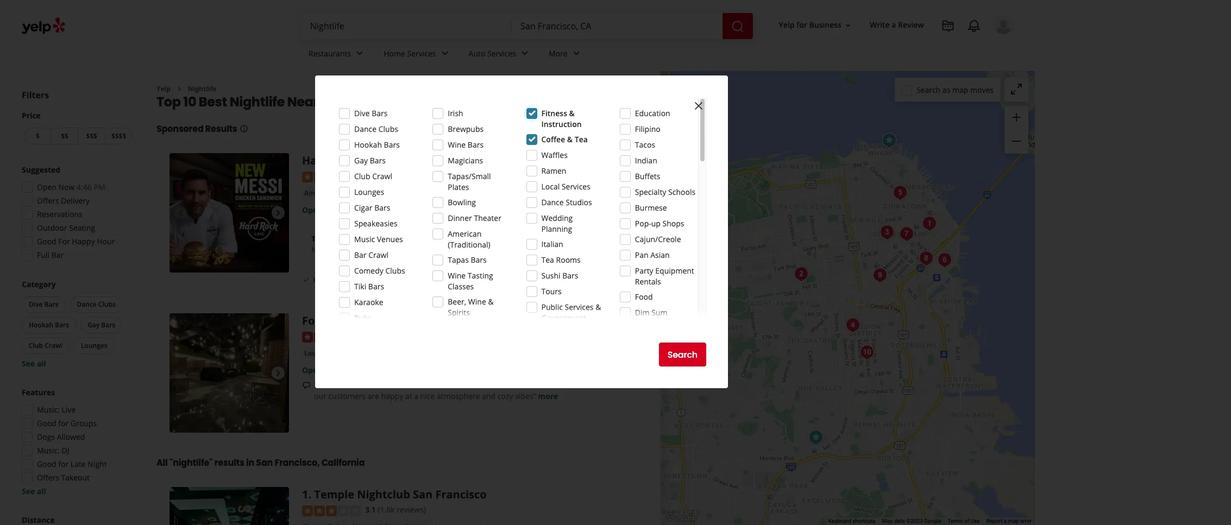 Task type: locate. For each thing, give the bounding box(es) containing it.
for for groups
[[58, 418, 69, 429]]

beer,
[[448, 297, 466, 307]]

pm up speakeasies
[[364, 205, 375, 215]]

groups
[[71, 418, 97, 429]]

0 horizontal spatial more
[[440, 244, 460, 255]]

dogs allowed
[[37, 432, 85, 442]]

search as map moves
[[917, 85, 994, 95]]

services right auto
[[488, 48, 516, 58]]

for left business
[[797, 20, 808, 30]]

1 vertical spatial san
[[256, 457, 273, 470]]

yelp for business
[[779, 20, 842, 30]]

more
[[549, 48, 568, 58]]

all
[[37, 359, 46, 369], [37, 486, 46, 497]]

next image for fog it up hookah lounge
[[272, 367, 285, 380]]

club crawl down hookah bars button
[[29, 341, 63, 351]]

reviews) down temple nightclub san francisco link
[[397, 505, 426, 515]]

1 good from the top
[[37, 236, 56, 247]]

map
[[953, 85, 969, 95], [1009, 519, 1019, 525]]

american (traditional) inside "search" dialog
[[448, 229, 491, 250]]

1 vertical spatial map
[[1009, 519, 1019, 525]]

.
[[308, 488, 311, 502]]

0 horizontal spatial club
[[29, 341, 43, 351]]

review
[[898, 20, 924, 30]]

education
[[635, 108, 671, 118]]

music: down the features
[[37, 405, 60, 415]]

map for error
[[1009, 519, 1019, 525]]

music: for music: live
[[37, 405, 60, 415]]

fog it up hookah lounge image
[[170, 314, 289, 433]]

(1.8k
[[378, 505, 395, 515]]

more up tapas
[[440, 244, 460, 255]]

to
[[566, 380, 574, 391]]

dim
[[635, 308, 650, 318]]

1 horizontal spatial search
[[917, 85, 941, 95]]

1 vertical spatial (traditional)
[[448, 240, 491, 250]]

gay
[[354, 155, 368, 166], [88, 321, 100, 330]]

dive up cafe on the left top of the page
[[354, 108, 370, 118]]

1 vertical spatial see
[[22, 486, 35, 497]]

bars inside hookah bars button
[[55, 321, 69, 330]]

offer
[[330, 380, 347, 391]]

all for features
[[37, 486, 46, 497]]

francisco, down home
[[349, 93, 416, 111]]

open for now
[[37, 182, 56, 192]]

1 vertical spatial francisco,
[[275, 457, 320, 470]]

for for late
[[58, 459, 69, 470]]

0 vertical spatial of
[[402, 380, 409, 391]]

american (traditional) inside button
[[304, 188, 378, 198]]

24 chevron down v2 image
[[519, 47, 532, 60], [570, 47, 583, 60]]

notifications image
[[968, 20, 981, 33]]

0 horizontal spatial search
[[668, 349, 698, 361]]

2 bar from the left
[[354, 250, 367, 260]]

see all for features
[[22, 486, 46, 497]]

happy
[[381, 391, 403, 401]]

outdoor for outdoor seating
[[313, 275, 340, 285]]

0 vertical spatial (traditional)
[[337, 188, 378, 198]]

0 vertical spatial all
[[37, 359, 46, 369]]

2 offers from the top
[[37, 473, 59, 483]]

wine inside beer, wine & spirits
[[468, 297, 486, 307]]

all for category
[[37, 359, 46, 369]]

outdoor down reservations
[[37, 223, 67, 233]]

(traditional) up tapas bars
[[448, 240, 491, 250]]

club crawl inside button
[[29, 341, 63, 351]]

offers for offers delivery
[[37, 196, 59, 206]]

american down the 2.8 star rating 'image' at top
[[304, 188, 336, 198]]

and up cozy
[[507, 380, 520, 391]]

lion's den bar and lounge image
[[889, 182, 911, 204]]

hookah bars
[[354, 140, 400, 150], [29, 321, 69, 330]]

1 vertical spatial see all button
[[22, 486, 46, 497]]

& left dim
[[596, 302, 601, 313]]

san up 3.1 (1.8k reviews)
[[413, 488, 433, 502]]

map data ©2023 google
[[882, 519, 942, 525]]

1 offers from the top
[[37, 196, 59, 206]]

1 see all from the top
[[22, 359, 46, 369]]

1 horizontal spatial gay
[[354, 155, 368, 166]]

2 next image from the top
[[272, 367, 285, 380]]

dive bars
[[354, 108, 388, 118], [29, 300, 58, 309]]

0 horizontal spatial dance
[[77, 300, 97, 309]]

services for local
[[562, 182, 591, 192]]

1 horizontal spatial club crawl
[[354, 171, 392, 182]]

services right home
[[407, 48, 436, 58]]

of left use
[[965, 519, 970, 525]]

see all down club crawl button
[[22, 359, 46, 369]]

24 chevron down v2 image right restaurants
[[353, 47, 366, 60]]

of up at
[[402, 380, 409, 391]]

business categories element
[[300, 39, 1014, 71]]

make
[[586, 380, 605, 391]]

american (traditional)
[[304, 188, 378, 198], [448, 229, 491, 250]]

american down dinner
[[448, 229, 482, 239]]

bars inside dive bars button
[[44, 300, 58, 309]]

american (traditional) up tapas bars
[[448, 229, 491, 250]]

dive inside button
[[29, 300, 43, 309]]

wine right beer,
[[468, 297, 486, 307]]

& up instruction
[[569, 108, 575, 118]]

good up full
[[37, 236, 56, 247]]

gay up the 2.8
[[354, 155, 368, 166]]

search image
[[731, 20, 744, 33]]

24 chevron down v2 image right auto services
[[519, 47, 532, 60]]

for up dogs allowed
[[58, 418, 69, 429]]

cafe
[[361, 153, 385, 168]]

rooms
[[556, 255, 581, 265]]

0 horizontal spatial pm
[[94, 182, 105, 192]]

lounges button down gay bars button
[[74, 338, 114, 354]]

nightlife right the 16 chevron right v2 icon
[[188, 84, 216, 93]]

dance down 'local'
[[542, 197, 564, 208]]

lounges down gay bars button
[[81, 341, 107, 351]]

0 horizontal spatial and
[[482, 391, 496, 401]]

1 previous image from the top
[[174, 207, 187, 220]]

2 see from the top
[[22, 486, 35, 497]]

auto services
[[469, 48, 516, 58]]

0 horizontal spatial california
[[322, 457, 365, 470]]

0 vertical spatial music:
[[37, 405, 60, 415]]

zoom in image
[[1010, 111, 1023, 124]]

asiasf image
[[869, 265, 891, 286]]

24 chevron down v2 image
[[353, 47, 366, 60], [438, 47, 451, 60]]

takeout
[[429, 275, 455, 285], [61, 473, 90, 483]]

1 horizontal spatial california
[[419, 93, 483, 111]]

delivery
[[61, 196, 90, 206], [384, 275, 410, 285]]

0 horizontal spatial gay bars
[[88, 321, 115, 330]]

sushi
[[542, 271, 561, 281]]

california up brewpubs
[[419, 93, 483, 111]]

crawl
[[372, 171, 392, 182], [369, 250, 389, 260], [45, 341, 63, 351]]

for inside button
[[797, 20, 808, 30]]

wharf
[[514, 188, 536, 199]]

0 vertical spatial good
[[37, 236, 56, 247]]

hookah bars inside "search" dialog
[[354, 140, 400, 150]]

1 vertical spatial hard rock cafe image
[[170, 153, 289, 273]]

tea up sushi at left bottom
[[542, 255, 554, 265]]

wine up magicians
[[448, 140, 466, 150]]

1 all from the top
[[37, 359, 46, 369]]

allowed
[[57, 432, 85, 442]]

selection
[[368, 380, 400, 391]]

0 vertical spatial dive
[[354, 108, 370, 118]]

24 chevron down v2 image right "more"
[[570, 47, 583, 60]]

services for public
[[565, 302, 594, 313]]

1 vertical spatial outdoor
[[313, 275, 340, 285]]

tea rooms
[[542, 255, 581, 265]]

gay bars down dance clubs button
[[88, 321, 115, 330]]

1 vertical spatial dance
[[542, 197, 564, 208]]

services up studios
[[562, 182, 591, 192]]

dive bars down category
[[29, 300, 58, 309]]

1
[[302, 488, 308, 502]]

0 vertical spatial slideshow element
[[170, 153, 289, 273]]

0 vertical spatial see
[[22, 359, 35, 369]]

(traditional) inside "search" dialog
[[448, 240, 491, 250]]

home services
[[384, 48, 436, 58]]

1 vertical spatial american
[[448, 229, 482, 239]]

2 vertical spatial crawl
[[45, 341, 63, 351]]

1 vertical spatial of
[[965, 519, 970, 525]]

open
[[37, 182, 56, 192], [302, 205, 323, 215], [302, 365, 323, 375]]

clubs up cafe on the left top of the page
[[379, 124, 398, 134]]

0 horizontal spatial san
[[256, 457, 273, 470]]

open down suggested
[[37, 182, 56, 192]]

public
[[542, 302, 563, 313]]

gay bars up the 2.8
[[354, 155, 386, 166]]

2 24 chevron down v2 image from the left
[[570, 47, 583, 60]]

american (traditional) link
[[302, 188, 380, 199]]

0 vertical spatial previous image
[[174, 207, 187, 220]]

0 horizontal spatial american
[[304, 188, 336, 198]]

& inside public services & government
[[596, 302, 601, 313]]

gay bars inside button
[[88, 321, 115, 330]]

bar right full
[[51, 250, 64, 260]]

2 vertical spatial dance
[[77, 300, 97, 309]]

hard rock cafe image
[[879, 130, 900, 152], [170, 153, 289, 273]]

24 chevron down v2 image for restaurants
[[353, 47, 366, 60]]

& inside beer, wine & spirits
[[488, 297, 494, 307]]

the valencia room image
[[842, 315, 864, 336]]

dance clubs inside dance clubs button
[[77, 300, 116, 309]]

2 see all button from the top
[[22, 486, 46, 497]]

0 horizontal spatial nightlife
[[188, 84, 216, 93]]

auto services link
[[460, 39, 540, 71]]

0 horizontal spatial gay
[[88, 321, 100, 330]]

(traditional) up cigar
[[337, 188, 378, 198]]

temple nightclub san francisco image
[[919, 213, 941, 235]]

offers down "good for late night"
[[37, 473, 59, 483]]

music: for music: dj
[[37, 446, 60, 456]]

1 horizontal spatial club
[[354, 171, 370, 182]]

pop-up shops
[[635, 218, 685, 229]]

1 horizontal spatial outdoor
[[313, 275, 340, 285]]

cityscape image
[[876, 222, 898, 243]]

sort:
[[539, 99, 556, 109]]

1 vertical spatial more
[[538, 391, 558, 401]]

24 chevron down v2 image inside more link
[[570, 47, 583, 60]]

see all
[[22, 359, 46, 369], [22, 486, 46, 497]]

good for good for happy hour
[[37, 236, 56, 247]]

dance clubs up cafe on the left top of the page
[[354, 124, 398, 134]]

zoom out image
[[1010, 135, 1023, 148]]

pm right 4:46
[[94, 182, 105, 192]]

dance up gay bars button
[[77, 300, 97, 309]]

1 vertical spatial for
[[58, 418, 69, 429]]

1 horizontal spatial nightlife
[[230, 93, 285, 111]]

club down cafe on the left top of the page
[[354, 171, 370, 182]]

california up the temple
[[322, 457, 365, 470]]

& down tasting
[[488, 297, 494, 307]]

yelp for yelp for business
[[779, 20, 795, 30]]

slideshow element for fog it up hookah lounge
[[170, 314, 289, 433]]

san right in
[[256, 457, 273, 470]]

dive down category
[[29, 300, 43, 309]]

1 horizontal spatial 24 chevron down v2 image
[[438, 47, 451, 60]]

lounges link
[[302, 348, 334, 359]]

crawl down hookah bars button
[[45, 341, 63, 351]]

2 24 chevron down v2 image from the left
[[438, 47, 451, 60]]

0 horizontal spatial hookah bars
[[29, 321, 69, 330]]

at
[[405, 391, 412, 401]]

open up 16 speech v2 icon
[[302, 365, 323, 375]]

2 see all from the top
[[22, 486, 46, 497]]

search inside 'button'
[[668, 349, 698, 361]]

1 vertical spatial search
[[668, 349, 698, 361]]

crawl down cafe on the left top of the page
[[372, 171, 392, 182]]

1 vertical spatial next image
[[272, 367, 285, 380]]

all down the "offers takeout" at the left bottom
[[37, 486, 46, 497]]

0 horizontal spatial a
[[414, 391, 418, 401]]

reviews) for 3.1 (1.8k reviews)
[[397, 505, 426, 515]]

services inside public services & government
[[565, 302, 594, 313]]

24 chevron down v2 image inside "auto services" link
[[519, 47, 532, 60]]

1 24 chevron down v2 image from the left
[[519, 47, 532, 60]]

0 vertical spatial see all button
[[22, 359, 46, 369]]

results
[[214, 457, 244, 470]]

2 all from the top
[[37, 486, 46, 497]]

0 vertical spatial club crawl
[[354, 171, 392, 182]]

1 vertical spatial gay bars
[[88, 321, 115, 330]]

0 vertical spatial club
[[354, 171, 370, 182]]

2 vertical spatial a
[[1004, 519, 1007, 525]]

crawl down music venues
[[369, 250, 389, 260]]

gay bars button
[[81, 317, 122, 334]]

see all down the "offers takeout" at the left bottom
[[22, 486, 46, 497]]

2 vertical spatial clubs
[[98, 300, 116, 309]]

1 vertical spatial yelp
[[157, 84, 171, 93]]

1 vertical spatial california
[[322, 457, 365, 470]]

hard rock cafe
[[302, 153, 385, 168]]

wine tasting classes
[[448, 271, 493, 292]]

$$$
[[86, 132, 97, 141]]

map
[[882, 519, 893, 525]]

write a review
[[870, 20, 924, 30]]

search for search as map moves
[[917, 85, 941, 95]]

francisco, up 1
[[275, 457, 320, 470]]

0 vertical spatial reviews)
[[397, 171, 426, 181]]

the view lounge image
[[896, 223, 918, 245]]

dive bars up cafe on the left top of the page
[[354, 108, 388, 118]]

0 vertical spatial map
[[953, 85, 969, 95]]

1 vertical spatial tea
[[542, 255, 554, 265]]

1 horizontal spatial gay bars
[[354, 155, 386, 166]]

and
[[507, 380, 520, 391], [482, 391, 496, 401]]

group
[[1005, 106, 1029, 154], [18, 165, 135, 264], [20, 279, 135, 370], [18, 388, 135, 497]]

1 see all button from the top
[[22, 359, 46, 369]]

0 horizontal spatial yelp
[[157, 84, 171, 93]]

1 horizontal spatial dance clubs
[[354, 124, 398, 134]]

nightclub
[[357, 488, 410, 502]]

beer, wine & spirits
[[448, 297, 494, 318]]

1 vertical spatial hookah bars
[[29, 321, 69, 330]]

bars
[[372, 108, 388, 118], [384, 140, 400, 150], [468, 140, 484, 150], [370, 155, 386, 166], [375, 203, 390, 213], [471, 255, 487, 265], [563, 271, 579, 281], [368, 282, 384, 292], [44, 300, 58, 309], [55, 321, 69, 330], [101, 321, 115, 330]]

clubs down sandwich
[[386, 266, 405, 276]]

of inside the '"we offer wide selection of different flavored hookahs and our mission to so make sure our customers are happy at a nice atmosphere and cozy vibes"'
[[402, 380, 409, 391]]

lounges up cigar bars
[[354, 187, 384, 197]]

wine
[[448, 140, 466, 150], [448, 271, 466, 281], [468, 297, 486, 307]]

thriller social club image
[[916, 248, 937, 270]]

next image
[[272, 207, 285, 220], [272, 367, 285, 380]]

search for search
[[668, 349, 698, 361]]

delivery right comedy
[[384, 275, 410, 285]]

0 horizontal spatial dive bars
[[29, 300, 58, 309]]

reviews) right (1.1k
[[397, 171, 426, 181]]

specialty
[[635, 187, 667, 197]]

mission
[[537, 380, 564, 391]]

gay down dance clubs button
[[88, 321, 100, 330]]

dive bars inside "search" dialog
[[354, 108, 388, 118]]

lounges button down 5 star rating "image"
[[302, 348, 334, 359]]

1 24 chevron down v2 image from the left
[[353, 47, 366, 60]]

None search field
[[302, 13, 755, 39]]

category
[[22, 279, 56, 290]]

map for moves
[[953, 85, 969, 95]]

open left until
[[302, 205, 323, 215]]

2 music: from the top
[[37, 446, 60, 456]]

san for all "nightlife" results in san francisco, california
[[256, 457, 273, 470]]

2 good from the top
[[37, 418, 56, 429]]

waffles
[[542, 150, 568, 160]]

comedy
[[354, 266, 384, 276]]

error
[[1021, 519, 1032, 525]]

2 reviews) from the top
[[397, 505, 426, 515]]

pm
[[94, 182, 105, 192], [364, 205, 375, 215]]

1 horizontal spatial hard rock cafe image
[[879, 130, 900, 152]]

outdoor
[[37, 223, 67, 233], [313, 275, 340, 285]]

taste greatness new messi chicken sandwich read more
[[311, 234, 460, 255]]

0 vertical spatial pm
[[94, 182, 105, 192]]

top
[[157, 93, 181, 111]]

24 chevron down v2 image inside restaurants link
[[353, 47, 366, 60]]

data
[[894, 519, 905, 525]]

for up the "offers takeout" at the left bottom
[[58, 459, 69, 470]]

slideshow element
[[170, 153, 289, 273], [170, 314, 289, 433]]

see all button down club crawl button
[[22, 359, 46, 369]]

2 vertical spatial good
[[37, 459, 56, 470]]

services up government
[[565, 302, 594, 313]]

and down hookahs at bottom
[[482, 391, 496, 401]]

0 horizontal spatial map
[[953, 85, 969, 95]]

takeout down late
[[61, 473, 90, 483]]

yelp left business
[[779, 20, 795, 30]]

1 horizontal spatial american (traditional)
[[448, 229, 491, 250]]

0 horizontal spatial 24 chevron down v2 image
[[353, 47, 366, 60]]

0 vertical spatial search
[[917, 85, 941, 95]]

san right near
[[321, 93, 346, 111]]

fisherman's wharf
[[469, 188, 536, 199]]

1 vertical spatial previous image
[[174, 367, 187, 380]]

0 vertical spatial delivery
[[61, 196, 90, 206]]

offers up reservations
[[37, 196, 59, 206]]

tea down instruction
[[575, 134, 588, 145]]

1 vertical spatial see all
[[22, 486, 46, 497]]

0 vertical spatial dance clubs
[[354, 124, 398, 134]]

clubs up gay bars button
[[98, 300, 116, 309]]

good up dogs
[[37, 418, 56, 429]]

lounges inside group
[[81, 341, 107, 351]]

1 vertical spatial pm
[[364, 205, 375, 215]]

hookah inside "search" dialog
[[354, 140, 382, 150]]

1 horizontal spatial more
[[538, 391, 558, 401]]

bar down music on the top
[[354, 250, 367, 260]]

1 music: from the top
[[37, 405, 60, 415]]

see for category
[[22, 359, 35, 369]]

all down club crawl button
[[37, 359, 46, 369]]

a for write
[[892, 20, 896, 30]]

american inside "search" dialog
[[448, 229, 482, 239]]

lounges for the right lounges "button"
[[304, 349, 331, 358]]

24 chevron down v2 image left auto
[[438, 47, 451, 60]]

24 chevron down v2 image inside the home services link
[[438, 47, 451, 60]]

1 next image from the top
[[272, 207, 285, 220]]

services for auto
[[488, 48, 516, 58]]

previous image
[[174, 207, 187, 220], [174, 367, 187, 380]]

bar inside "search" dialog
[[354, 250, 367, 260]]

club down hookah bars button
[[29, 341, 43, 351]]

keyboard
[[829, 519, 851, 525]]

sum
[[652, 308, 668, 318]]

2 slideshow element from the top
[[170, 314, 289, 433]]

chicken
[[352, 244, 380, 255]]

1 . temple nightclub san francisco
[[302, 488, 487, 502]]

american (traditional) up open until 10:00 pm
[[304, 188, 378, 198]]

see
[[22, 359, 35, 369], [22, 486, 35, 497]]

1 horizontal spatial 24 chevron down v2 image
[[570, 47, 583, 60]]

instruction
[[542, 119, 582, 129]]

1 vertical spatial all
[[37, 486, 46, 497]]

a right at
[[414, 391, 418, 401]]

0 vertical spatial offers
[[37, 196, 59, 206]]

our up vibes"
[[522, 380, 535, 391]]

lounges down 5 star rating "image"
[[304, 349, 331, 358]]

good for good for groups
[[37, 418, 56, 429]]

yelp left the 16 chevron right v2 icon
[[157, 84, 171, 93]]

0 vertical spatial hookah bars
[[354, 140, 400, 150]]

dance clubs up gay bars button
[[77, 300, 116, 309]]

2 horizontal spatial a
[[1004, 519, 1007, 525]]

delivery inside group
[[61, 196, 90, 206]]

club inside button
[[29, 341, 43, 351]]

for
[[797, 20, 808, 30], [58, 418, 69, 429], [58, 459, 69, 470]]

bar inside group
[[51, 250, 64, 260]]

music: down dogs
[[37, 446, 60, 456]]

16 checkmark v2 image
[[302, 275, 311, 284]]

1 see from the top
[[22, 359, 35, 369]]

yelp inside button
[[779, 20, 795, 30]]

see all button down the "offers takeout" at the left bottom
[[22, 486, 46, 497]]

1 vertical spatial american (traditional)
[[448, 229, 491, 250]]

(1.1k
[[378, 171, 395, 181]]

takeout down tapas
[[429, 275, 455, 285]]

1 reviews) from the top
[[397, 171, 426, 181]]

3 good from the top
[[37, 459, 56, 470]]

american inside button
[[304, 188, 336, 198]]

1 slideshow element from the top
[[170, 153, 289, 273]]

good down music: dj
[[37, 459, 56, 470]]

0 horizontal spatial lounges
[[81, 341, 107, 351]]

5 star rating image
[[302, 332, 361, 343]]

club crawl down cafe on the left top of the page
[[354, 171, 392, 182]]

gay bars inside "search" dialog
[[354, 155, 386, 166]]

see all for category
[[22, 359, 46, 369]]

offers
[[37, 196, 59, 206], [37, 473, 59, 483]]

map right the as
[[953, 85, 969, 95]]

hookah up cafe on the left top of the page
[[354, 140, 382, 150]]

a for report
[[1004, 519, 1007, 525]]

see all button
[[22, 359, 46, 369], [22, 486, 46, 497]]

sure
[[607, 380, 623, 391]]

2 previous image from the top
[[174, 367, 187, 380]]

restaurants
[[309, 48, 351, 58]]

plates
[[448, 182, 469, 192]]

1 vertical spatial our
[[314, 391, 327, 401]]

0 vertical spatial san
[[321, 93, 346, 111]]

outdoor right 16 checkmark v2 image at the left bottom of page
[[313, 275, 340, 285]]

read
[[420, 244, 438, 255]]

classes
[[448, 282, 474, 292]]

kaiyō rooftop image
[[934, 249, 956, 271]]

delivery down open now 4:46 pm
[[61, 196, 90, 206]]

specialty schools
[[635, 187, 696, 197]]

1 vertical spatial dive bars
[[29, 300, 58, 309]]

offers takeout
[[37, 473, 90, 483]]

write a review link
[[866, 15, 929, 35]]

1 bar from the left
[[51, 250, 64, 260]]

wine inside 'wine tasting classes'
[[448, 271, 466, 281]]



Task type: vqa. For each thing, say whether or not it's contained in the screenshot.
soup in the Search dialog
no



Task type: describe. For each thing, give the bounding box(es) containing it.
francisco
[[436, 488, 487, 502]]

1 horizontal spatial takeout
[[429, 275, 455, 285]]

$$$$ button
[[105, 128, 133, 145]]

next image for hard rock cafe
[[272, 207, 285, 220]]

0 horizontal spatial tea
[[542, 255, 554, 265]]

are
[[368, 391, 379, 401]]

up
[[651, 218, 661, 229]]

home services link
[[375, 39, 460, 71]]

yelp for yelp link
[[157, 84, 171, 93]]

lounge
[[398, 314, 438, 328]]

dance inside button
[[77, 300, 97, 309]]

pop-
[[635, 218, 651, 229]]

live
[[62, 405, 76, 415]]

auto
[[469, 48, 486, 58]]

open for until
[[302, 205, 323, 215]]

hookah down karaoke
[[353, 314, 395, 328]]

club inside "search" dialog
[[354, 171, 370, 182]]

report
[[987, 519, 1003, 525]]

burgers
[[438, 188, 463, 198]]

asian
[[651, 250, 670, 260]]

hard
[[302, 153, 329, 168]]

expand map image
[[1010, 83, 1023, 96]]

& right coffee
[[567, 134, 573, 145]]

hookah bars button
[[22, 317, 76, 334]]

bar crawl
[[354, 250, 389, 260]]

bars inside gay bars button
[[101, 321, 115, 330]]

24 chevron down v2 image for home services
[[438, 47, 451, 60]]

outdoor for outdoor seating
[[37, 223, 67, 233]]

0 vertical spatial dance
[[354, 124, 377, 134]]

see all button for features
[[22, 486, 46, 497]]

write
[[870, 20, 890, 30]]

venues
[[377, 234, 403, 245]]

hookah inside button
[[29, 321, 53, 330]]

all
[[157, 457, 168, 470]]

music: dj
[[37, 446, 69, 456]]

3.1 star rating image
[[302, 506, 361, 517]]

map region
[[542, 0, 1099, 526]]

coffee
[[542, 134, 565, 145]]

1 horizontal spatial san
[[321, 93, 346, 111]]

close image
[[692, 99, 705, 112]]

0 vertical spatial and
[[507, 380, 520, 391]]

tasting
[[468, 271, 493, 281]]

16 speech v2 image
[[302, 382, 311, 390]]

in
[[246, 457, 254, 470]]

fitness
[[542, 108, 567, 118]]

brewpubs
[[448, 124, 484, 134]]

more link
[[538, 391, 558, 401]]

reviews) for 2.8 (1.1k reviews)
[[397, 171, 426, 181]]

0 vertical spatial francisco,
[[349, 93, 416, 111]]

0 horizontal spatial hard rock cafe image
[[170, 153, 289, 273]]

club crawl inside "search" dialog
[[354, 171, 392, 182]]

a inside the '"we offer wide selection of different flavored hookahs and our mission to so make sure our customers are happy at a nice atmosphere and cozy vibes"'
[[414, 391, 418, 401]]

1 horizontal spatial lounges button
[[302, 348, 334, 359]]

& inside fitness & instruction
[[569, 108, 575, 118]]

dance studios
[[542, 197, 592, 208]]

price group
[[22, 110, 135, 147]]

wine bars
[[448, 140, 484, 150]]

burmese
[[635, 203, 667, 213]]

irish
[[448, 108, 463, 118]]

2.8 star rating image
[[302, 172, 361, 183]]

atmosphere
[[437, 391, 480, 401]]

urban putt image
[[856, 342, 878, 364]]

terms of use link
[[948, 519, 980, 525]]

10
[[183, 93, 196, 111]]

fitness & instruction
[[542, 108, 582, 129]]

san for 1 . temple nightclub san francisco
[[413, 488, 433, 502]]

"we offer wide selection of different flavored hookahs and our mission to so make sure our customers are happy at a nice atmosphere and cozy vibes"
[[314, 380, 623, 401]]

$$$$
[[111, 132, 126, 141]]

user actions element
[[770, 14, 1029, 80]]

google image
[[664, 511, 699, 526]]

wine for wine bars
[[448, 140, 466, 150]]

gay inside "search" dialog
[[354, 155, 368, 166]]

hard rock cafe link
[[302, 153, 385, 168]]

dogs
[[37, 432, 55, 442]]

group containing features
[[18, 388, 135, 497]]

24 chevron down v2 image for more
[[570, 47, 583, 60]]

clubs inside button
[[98, 300, 116, 309]]

pm for open now 4:46 pm
[[94, 182, 105, 192]]

terms
[[948, 519, 963, 525]]

tiki bars
[[354, 282, 384, 292]]

all "nightlife" results in san francisco, california
[[157, 457, 365, 470]]

as
[[943, 85, 951, 95]]

cajun/creole
[[635, 234, 681, 245]]

fog it up hookah lounge
[[302, 314, 438, 328]]

1 vertical spatial and
[[482, 391, 496, 401]]

0 horizontal spatial francisco,
[[275, 457, 320, 470]]

shops
[[663, 218, 685, 229]]

studios
[[566, 197, 592, 208]]

aaron bennett jazz ensemble image
[[805, 427, 827, 449]]

0 vertical spatial clubs
[[379, 124, 398, 134]]

0 vertical spatial crawl
[[372, 171, 392, 182]]

filters
[[22, 89, 49, 101]]

group containing suggested
[[18, 165, 135, 264]]

16 info v2 image
[[239, 125, 248, 133]]

for for business
[[797, 20, 808, 30]]

results
[[205, 123, 237, 136]]

good for good for late night
[[37, 459, 56, 470]]

(traditional) inside button
[[337, 188, 378, 198]]

gay inside button
[[88, 321, 100, 330]]

up
[[335, 314, 350, 328]]

dance clubs inside "search" dialog
[[354, 124, 398, 134]]

restaurants link
[[300, 39, 375, 71]]

1 vertical spatial clubs
[[386, 266, 405, 276]]

home
[[384, 48, 405, 58]]

report a map error link
[[987, 519, 1032, 525]]

offers for offers takeout
[[37, 473, 59, 483]]

"we
[[314, 380, 328, 391]]

4:46
[[77, 182, 92, 192]]

customers
[[328, 391, 366, 401]]

crawl inside club crawl button
[[45, 341, 63, 351]]

burgers button
[[435, 188, 465, 199]]

wine for wine tasting classes
[[448, 271, 466, 281]]

takeout inside group
[[61, 473, 90, 483]]

0 vertical spatial tea
[[575, 134, 588, 145]]

hookah bars inside button
[[29, 321, 69, 330]]

search dialog
[[0, 0, 1232, 526]]

2 vertical spatial open
[[302, 365, 323, 375]]

24 chevron down v2 image for auto services
[[519, 47, 532, 60]]

0 horizontal spatial our
[[314, 391, 327, 401]]

music venues
[[354, 234, 403, 245]]

0 horizontal spatial lounges button
[[74, 338, 114, 354]]

lounges inside "search" dialog
[[354, 187, 384, 197]]

0 vertical spatial california
[[419, 93, 483, 111]]

equipment
[[656, 266, 694, 276]]

seating
[[69, 223, 95, 233]]

for
[[58, 236, 70, 247]]

dive bars inside button
[[29, 300, 58, 309]]

party
[[635, 266, 654, 276]]

pm for open until 10:00 pm
[[364, 205, 375, 215]]

near
[[287, 93, 319, 111]]

previous image for fog it up hookah lounge
[[174, 367, 187, 380]]

burgers link
[[435, 188, 465, 199]]

1 horizontal spatial our
[[522, 380, 535, 391]]

so
[[575, 380, 584, 391]]

yelp link
[[157, 84, 171, 93]]

dive inside "search" dialog
[[354, 108, 370, 118]]

new
[[311, 244, 327, 255]]

moves
[[971, 85, 994, 95]]

fisherman's
[[469, 188, 512, 199]]

filipino
[[635, 124, 661, 134]]

$
[[36, 132, 40, 141]]

slideshow element for hard rock cafe
[[170, 153, 289, 273]]

previous image for hard rock cafe
[[174, 207, 187, 220]]

©2023
[[907, 519, 923, 525]]

pan
[[635, 250, 649, 260]]

public services & government
[[542, 302, 601, 323]]

see for features
[[22, 486, 35, 497]]

projects image
[[942, 20, 955, 33]]

16 chevron down v2 image
[[844, 21, 853, 30]]

lounges for the leftmost lounges "button"
[[81, 341, 107, 351]]

happy
[[72, 236, 95, 247]]

local services
[[542, 182, 591, 192]]

cigar
[[354, 203, 373, 213]]

business
[[810, 20, 842, 30]]

1 vertical spatial crawl
[[369, 250, 389, 260]]

"nightlife"
[[169, 457, 213, 470]]

16 chevron right v2 image
[[175, 85, 184, 93]]

pubs
[[354, 313, 372, 323]]

0 vertical spatial hard rock cafe image
[[879, 130, 900, 152]]

hour
[[97, 236, 115, 247]]

until
[[325, 205, 340, 215]]

temple nightclub san francisco link
[[314, 488, 487, 502]]

services for home
[[407, 48, 436, 58]]

1 horizontal spatial of
[[965, 519, 970, 525]]

more inside taste greatness new messi chicken sandwich read more
[[440, 244, 460, 255]]

emporium arcade bar image
[[791, 264, 812, 285]]

group containing category
[[20, 279, 135, 370]]

1 vertical spatial delivery
[[384, 275, 410, 285]]

see all button for category
[[22, 359, 46, 369]]



